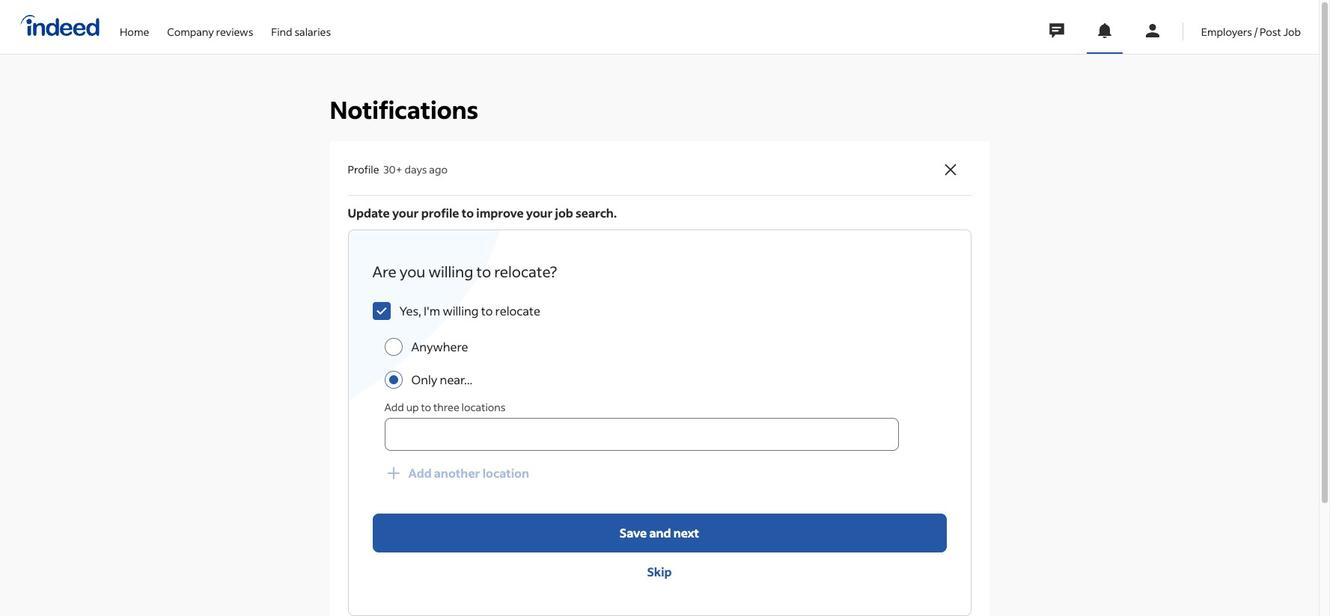 Task type: vqa. For each thing, say whether or not it's contained in the screenshot.
Yes, I'm willing to relocate checkbox
yes



Task type: describe. For each thing, give the bounding box(es) containing it.
to for improve
[[462, 205, 474, 221]]

update your profile to improve your job search.
[[348, 205, 617, 221]]

willing for you
[[428, 262, 473, 281]]

search.
[[576, 205, 617, 221]]

to right up at bottom left
[[421, 400, 431, 415]]

only
[[411, 372, 437, 388]]

i'm
[[424, 303, 440, 319]]

City field
[[384, 418, 899, 451]]

you
[[400, 262, 425, 281]]

another
[[434, 466, 480, 481]]

near...
[[440, 372, 473, 388]]

to for relocate
[[481, 303, 493, 319]]

find
[[271, 24, 292, 39]]

save
[[620, 525, 647, 541]]

job
[[1283, 24, 1301, 39]]

find salaries link
[[271, 0, 331, 51]]

reviews
[[216, 24, 253, 39]]

Yes, I'm willing to relocate checkbox
[[372, 302, 390, 320]]

three
[[433, 400, 459, 415]]

account image
[[1144, 22, 1162, 40]]

anywhere
[[411, 339, 468, 355]]

add for add another location
[[408, 466, 432, 481]]

Anywhere radio
[[384, 338, 402, 356]]

are you willing to relocate? option group
[[384, 331, 947, 397]]

relocate?
[[494, 262, 557, 281]]

notifications unread count 0 image
[[1096, 22, 1114, 40]]

to for relocate?
[[476, 262, 491, 281]]

days
[[405, 163, 427, 177]]

/
[[1254, 24, 1258, 39]]

profile
[[348, 163, 379, 177]]

2 your from the left
[[526, 205, 553, 221]]

employers / post job
[[1201, 24, 1301, 39]]

yes,
[[399, 303, 421, 319]]

add another location
[[408, 466, 529, 481]]

home
[[120, 24, 149, 39]]

relocate
[[495, 303, 540, 319]]

find salaries
[[271, 24, 331, 39]]

next
[[673, 525, 699, 541]]

employers
[[1201, 24, 1252, 39]]

job
[[555, 205, 573, 221]]

salaries
[[294, 24, 331, 39]]



Task type: locate. For each thing, give the bounding box(es) containing it.
Only near... radio
[[384, 371, 402, 389]]

company
[[167, 24, 214, 39]]

1 vertical spatial willing
[[443, 303, 479, 319]]

update
[[348, 205, 390, 221]]

0 horizontal spatial add
[[384, 400, 404, 415]]

skip link
[[372, 553, 947, 592]]

save and next
[[620, 525, 699, 541]]

notifications
[[330, 95, 478, 125]]

your left profile
[[392, 205, 419, 221]]

home link
[[120, 0, 149, 51]]

company reviews link
[[167, 0, 253, 51]]

add
[[384, 400, 404, 415], [408, 466, 432, 481]]

to right profile
[[462, 205, 474, 221]]

post
[[1260, 24, 1281, 39]]

location
[[483, 466, 529, 481]]

profile 30+ days ago
[[348, 163, 448, 177]]

1 your from the left
[[392, 205, 419, 221]]

profile
[[421, 205, 459, 221]]

locations
[[462, 400, 506, 415]]

your left job
[[526, 205, 553, 221]]

save and next button
[[372, 514, 947, 553]]

1 horizontal spatial add
[[408, 466, 432, 481]]

dismiss profile from 30+ days ago notification image
[[941, 161, 959, 179]]

willing right you
[[428, 262, 473, 281]]

0 vertical spatial add
[[384, 400, 404, 415]]

improve
[[476, 205, 524, 221]]

skip
[[647, 564, 672, 580]]

company reviews
[[167, 24, 253, 39]]

to
[[462, 205, 474, 221], [476, 262, 491, 281], [481, 303, 493, 319], [421, 400, 431, 415]]

add up to three locations
[[384, 400, 506, 415]]

are
[[372, 262, 397, 281]]

add left another at bottom left
[[408, 466, 432, 481]]

messages unread count 0 image
[[1047, 16, 1067, 46]]

0 vertical spatial willing
[[428, 262, 473, 281]]

up
[[406, 400, 419, 415]]

yes, i'm willing to relocate
[[399, 303, 540, 319]]

employers / post job link
[[1201, 0, 1301, 51]]

ago
[[429, 163, 448, 177]]

are you willing to relocate?
[[372, 262, 557, 281]]

willing for i'm
[[443, 303, 479, 319]]

your
[[392, 205, 419, 221], [526, 205, 553, 221]]

1 vertical spatial add
[[408, 466, 432, 481]]

to up yes, i'm willing to relocate
[[476, 262, 491, 281]]

only near...
[[411, 372, 473, 388]]

add another location button
[[384, 457, 529, 490]]

willing
[[428, 262, 473, 281], [443, 303, 479, 319]]

30+
[[383, 163, 403, 177]]

add left up at bottom left
[[384, 400, 404, 415]]

to left relocate
[[481, 303, 493, 319]]

and
[[649, 525, 671, 541]]

0 horizontal spatial your
[[392, 205, 419, 221]]

1 horizontal spatial your
[[526, 205, 553, 221]]

add for add up to three locations
[[384, 400, 404, 415]]

add inside button
[[408, 466, 432, 481]]

willing right i'm
[[443, 303, 479, 319]]

notifications main content
[[0, 0, 1319, 617]]



